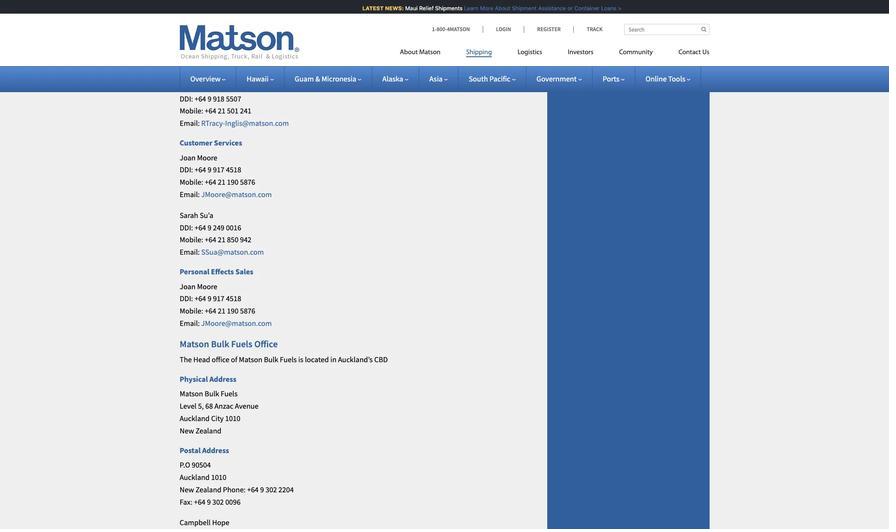 Task type: vqa. For each thing, say whether or not it's contained in the screenshot.
1st Moore from the top
yes



Task type: describe. For each thing, give the bounding box(es) containing it.
blue matson logo with ocean, shipping, truck, rail and logistics written beneath it. image
[[180, 25, 299, 60]]

1 vertical spatial fuels
[[280, 355, 297, 365]]

top menu navigation
[[400, 45, 710, 62]]

physical address
[[180, 375, 237, 385]]

0 vertical spatial 302
[[266, 485, 277, 495]]

located
[[305, 355, 329, 365]]

email: inside rhys tracy-inglis ddi: +64 9 918 5507 mobile: +64 21 501 241 email: rtracy-inglis@matson.com
[[180, 118, 200, 128]]

inglis@matson.com
[[225, 118, 289, 128]]

personal effects sales
[[180, 267, 253, 277]]

fuels for matson bulk fuels office
[[231, 338, 252, 350]]

personal
[[180, 267, 209, 277]]

pacific
[[490, 74, 511, 84]]

249 inside the p.o box 90504 auckland new zealand phone: +64 9 249 0016
[[222, 47, 234, 57]]

guam & micronesia link
[[295, 74, 362, 84]]

about matson link
[[400, 45, 453, 62]]

login
[[496, 26, 511, 33]]

917 for second the jmoore@matson.com link from the bottom of the page
[[213, 165, 224, 175]]

4 email: from the top
[[180, 319, 200, 329]]

su'a
[[200, 211, 213, 220]]

jmoore@matson.com for second the jmoore@matson.com link from the bottom of the page
[[201, 190, 272, 200]]

new inside the matson bulk fuels level 5, 68 anzac avenue auckland city 1010 new zealand
[[180, 426, 194, 436]]

community
[[619, 49, 653, 56]]

register
[[537, 26, 561, 33]]

latest
[[358, 5, 380, 12]]

rhys tracy-inglis ddi: +64 9 918 5507 mobile: +64 21 501 241 email: rtracy-inglis@matson.com
[[180, 82, 289, 128]]

login link
[[483, 26, 524, 33]]

auckland inside p.o 90504 auckland 1010 new zealand phone: +64 9 302 2204 fax: +64 9 302 0096
[[180, 473, 210, 483]]

address for physical address
[[209, 375, 237, 385]]

auckland inside the p.o box 90504 auckland new zealand phone: +64 9 249 0016
[[180, 23, 210, 32]]

or
[[564, 5, 569, 12]]

4518 for second the jmoore@matson.com link from the bottom of the page
[[226, 165, 241, 175]]

1010 inside the matson bulk fuels level 5, 68 anzac avenue auckland city 1010 new zealand
[[225, 414, 240, 424]]

ssua@matson.com
[[201, 247, 264, 257]]

Search search field
[[624, 24, 710, 35]]

241
[[240, 106, 251, 116]]

loans
[[597, 5, 612, 12]]

bulk for matson bulk fuels office
[[211, 338, 229, 350]]

2 email: from the top
[[180, 190, 200, 200]]

auckland's
[[338, 355, 373, 365]]

contact
[[679, 49, 701, 56]]

address for postal address
[[202, 446, 229, 456]]

services
[[214, 138, 242, 148]]

ports link
[[603, 74, 625, 84]]

about inside about matson link
[[400, 49, 418, 56]]

contact us
[[679, 49, 710, 56]]

1 moore from the top
[[197, 153, 217, 163]]

sales
[[235, 267, 253, 277]]

matson inside top menu navigation
[[419, 49, 441, 56]]

21 inside the sarah su'a ddi: +64 9 249 0016 mobile: +64 21 850 942 email: ssua@matson.com
[[218, 235, 225, 245]]

0 horizontal spatial 302
[[212, 498, 224, 507]]

9 left the 2204
[[260, 485, 264, 495]]

tools
[[668, 74, 685, 84]]

alaska
[[382, 74, 403, 84]]

guam & micronesia
[[295, 74, 356, 84]]

850
[[227, 235, 238, 245]]

sarah
[[180, 211, 198, 220]]

4 21 from the top
[[218, 306, 225, 316]]

is
[[298, 355, 303, 365]]

+64 up "matson bulk fuels office"
[[205, 306, 216, 316]]

2 jmoore@matson.com link from the top
[[201, 319, 272, 329]]

register link
[[524, 26, 574, 33]]

1010 inside p.o 90504 auckland 1010 new zealand phone: +64 9 302 2204 fax: +64 9 302 0096
[[211, 473, 226, 483]]

+64 left 850 on the top left of page
[[205, 235, 216, 245]]

south pacific link
[[469, 74, 516, 84]]

logistics
[[518, 49, 542, 56]]

9 inside the sarah su'a ddi: +64 9 249 0016 mobile: +64 21 850 942 email: ssua@matson.com
[[208, 223, 211, 233]]

p.o for p.o 90504 auckland 1010 new zealand phone: +64 9 302 2204 fax: +64 9 302 0096
[[180, 461, 190, 471]]

90504 inside the p.o box 90504 auckland new zealand phone: +64 9 249 0016
[[205, 10, 224, 20]]

effects
[[211, 267, 234, 277]]

of
[[231, 355, 237, 365]]

cbd
[[374, 355, 388, 365]]

guam
[[295, 74, 314, 84]]

asia
[[429, 74, 443, 84]]

p.o box 90504 auckland new zealand phone: +64 9 249 0016
[[180, 10, 251, 57]]

matson bulk fuels office
[[180, 338, 278, 350]]

learn more about shipment assistance or container loans > link
[[460, 5, 617, 12]]

917 for 2nd the jmoore@matson.com link
[[213, 294, 224, 304]]

1 190 from the top
[[227, 177, 238, 187]]

logistics link
[[505, 45, 555, 62]]

mobile: inside rhys tracy-inglis ddi: +64 9 918 5507 mobile: +64 21 501 241 email: rtracy-inglis@matson.com
[[180, 106, 203, 116]]

office
[[212, 355, 229, 365]]

online tools
[[646, 74, 685, 84]]

rtracy-
[[201, 118, 225, 128]]

9 inside rhys tracy-inglis ddi: +64 9 918 5507 mobile: +64 21 501 241 email: rtracy-inglis@matson.com
[[208, 94, 211, 104]]

matson inside the matson bulk fuels level 5, 68 anzac avenue auckland city 1010 new zealand
[[180, 389, 203, 399]]

postal
[[180, 446, 201, 456]]

4matson
[[447, 26, 470, 33]]

inglis
[[216, 82, 233, 91]]

new for p.o 90504 auckland 1010 new zealand phone: +64 9 302 2204 fax: +64 9 302 0096
[[180, 485, 194, 495]]

90504 inside p.o 90504 auckland 1010 new zealand phone: +64 9 302 2204 fax: +64 9 302 0096
[[192, 461, 211, 471]]

2 21 from the top
[[218, 177, 225, 187]]

hope
[[212, 518, 229, 528]]

zealand for 90504
[[196, 485, 221, 495]]

+64 inside the p.o box 90504 auckland new zealand phone: +64 9 249 0016
[[204, 47, 215, 57]]

+64 down tracy-
[[195, 94, 206, 104]]

9 down personal effects sales on the left of page
[[208, 294, 211, 304]]

mobile: for second the jmoore@matson.com link from the bottom of the page
[[180, 177, 203, 187]]

learn
[[460, 5, 475, 12]]

tracy-
[[197, 82, 216, 91]]

campbell hope
[[180, 518, 229, 528]]

campbell
[[180, 518, 211, 528]]

contact us link
[[666, 45, 710, 62]]

anzac
[[215, 402, 233, 412]]

the head office of matson bulk fuels is located in auckland's cbd
[[180, 355, 388, 365]]

sarah su'a ddi: +64 9 249 0016 mobile: +64 21 850 942 email: ssua@matson.com
[[180, 211, 264, 257]]

phone: for fax: +64 9 302 0096
[[223, 485, 246, 495]]

customer
[[180, 138, 212, 148]]



Task type: locate. For each thing, give the bounding box(es) containing it.
5876 for 2nd the jmoore@matson.com link
[[240, 306, 255, 316]]

jmoore@matson.com link
[[201, 190, 272, 200], [201, 319, 272, 329]]

1 vertical spatial jmoore@matson.com
[[201, 319, 272, 329]]

email:
[[180, 118, 200, 128], [180, 190, 200, 200], [180, 247, 200, 257], [180, 319, 200, 329]]

latest news: maui relief shipments learn more about shipment assistance or container loans >
[[358, 5, 617, 12]]

jmoore@matson.com up "su'a" on the left top
[[201, 190, 272, 200]]

moore down customer services
[[197, 153, 217, 163]]

>
[[614, 5, 617, 12]]

0 vertical spatial fuels
[[231, 338, 252, 350]]

918
[[213, 94, 224, 104]]

mobile: up sarah
[[180, 177, 203, 187]]

fuels inside the matson bulk fuels level 5, 68 anzac avenue auckland city 1010 new zealand
[[221, 389, 238, 399]]

0 vertical spatial moore
[[197, 153, 217, 163]]

1 vertical spatial p.o
[[180, 461, 190, 471]]

avenue
[[235, 402, 259, 412]]

matson right of
[[239, 355, 262, 365]]

zealand inside the matson bulk fuels level 5, 68 anzac avenue auckland city 1010 new zealand
[[196, 426, 221, 436]]

9
[[217, 47, 221, 57], [208, 94, 211, 104], [208, 165, 211, 175], [208, 223, 211, 233], [208, 294, 211, 304], [260, 485, 264, 495], [207, 498, 211, 507]]

asia link
[[429, 74, 448, 84]]

ddi: for second the jmoore@matson.com link from the bottom of the page
[[180, 165, 193, 175]]

auckland inside the matson bulk fuels level 5, 68 anzac avenue auckland city 1010 new zealand
[[180, 414, 210, 424]]

1 vertical spatial zealand
[[196, 426, 221, 436]]

302 left the 2204
[[266, 485, 277, 495]]

ddi: down personal
[[180, 294, 193, 304]]

2 917 from the top
[[213, 294, 224, 304]]

2 p.o from the top
[[180, 461, 190, 471]]

email: inside the sarah su'a ddi: +64 9 249 0016 mobile: +64 21 850 942 email: ssua@matson.com
[[180, 247, 200, 257]]

city
[[211, 414, 224, 424]]

+64 left the 2204
[[247, 485, 259, 495]]

alaska link
[[382, 74, 408, 84]]

south
[[469, 74, 488, 84]]

4 ddi: from the top
[[180, 294, 193, 304]]

zealand down the box at the top left of page
[[196, 35, 221, 45]]

about
[[491, 5, 506, 12], [400, 49, 418, 56]]

+64 up "su'a" on the left top
[[205, 177, 216, 187]]

joan
[[180, 153, 196, 163], [180, 282, 196, 292]]

phone: inside p.o 90504 auckland 1010 new zealand phone: +64 9 302 2204 fax: +64 9 302 0096
[[223, 485, 246, 495]]

9 inside the p.o box 90504 auckland new zealand phone: +64 9 249 0016
[[217, 47, 221, 57]]

joan down 'customer'
[[180, 153, 196, 163]]

2 vertical spatial bulk
[[205, 389, 219, 399]]

new inside p.o 90504 auckland 1010 new zealand phone: +64 9 302 2204 fax: +64 9 302 0096
[[180, 485, 194, 495]]

ddi: down sarah
[[180, 223, 193, 233]]

1 21 from the top
[[218, 106, 225, 116]]

mobile: for the ssua@matson.com link
[[180, 235, 203, 245]]

21 left 850 on the top left of page
[[218, 235, 225, 245]]

new down the box at the top left of page
[[180, 35, 194, 45]]

21 inside rhys tracy-inglis ddi: +64 9 918 5507 mobile: +64 21 501 241 email: rtracy-inglis@matson.com
[[218, 106, 225, 116]]

investors link
[[555, 45, 606, 62]]

mobile: inside the sarah su'a ddi: +64 9 249 0016 mobile: +64 21 850 942 email: ssua@matson.com
[[180, 235, 203, 245]]

90504
[[205, 10, 224, 20], [192, 461, 211, 471]]

1 5876 from the top
[[240, 177, 255, 187]]

online tools link
[[646, 74, 691, 84]]

2 vertical spatial zealand
[[196, 485, 221, 495]]

email: up the
[[180, 319, 200, 329]]

0 vertical spatial 90504
[[205, 10, 224, 20]]

address down office
[[209, 375, 237, 385]]

zealand
[[196, 35, 221, 45], [196, 426, 221, 436], [196, 485, 221, 495]]

government
[[537, 74, 577, 84]]

0 vertical spatial address
[[209, 375, 237, 385]]

1 vertical spatial about
[[400, 49, 418, 56]]

phone:
[[180, 47, 202, 57], [223, 485, 246, 495]]

new inside the p.o box 90504 auckland new zealand phone: +64 9 249 0016
[[180, 35, 194, 45]]

matson up head
[[180, 338, 209, 350]]

search image
[[701, 26, 707, 32]]

about right more
[[491, 5, 506, 12]]

2 4518 from the top
[[226, 294, 241, 304]]

1 vertical spatial 0016
[[226, 223, 241, 233]]

1 horizontal spatial about
[[491, 5, 506, 12]]

fax:
[[180, 498, 192, 507]]

1 vertical spatial 5876
[[240, 306, 255, 316]]

jmoore@matson.com for 2nd the jmoore@matson.com link
[[201, 319, 272, 329]]

rhys
[[180, 82, 195, 91]]

0 vertical spatial p.o
[[180, 10, 190, 20]]

1 917 from the top
[[213, 165, 224, 175]]

1 email: from the top
[[180, 118, 200, 128]]

mobile: down rhys
[[180, 106, 203, 116]]

auckland up fax:
[[180, 473, 210, 483]]

1 vertical spatial phone:
[[223, 485, 246, 495]]

9 left 918
[[208, 94, 211, 104]]

249 inside the sarah su'a ddi: +64 9 249 0016 mobile: +64 21 850 942 email: ssua@matson.com
[[213, 223, 224, 233]]

9 up campbell hope
[[207, 498, 211, 507]]

ddi: inside rhys tracy-inglis ddi: +64 9 918 5507 mobile: +64 21 501 241 email: rtracy-inglis@matson.com
[[180, 94, 193, 104]]

+64 down "su'a" on the left top
[[195, 223, 206, 233]]

+64 up rtracy-
[[205, 106, 216, 116]]

office
[[254, 338, 278, 350]]

0096
[[225, 498, 241, 507]]

zealand inside the p.o box 90504 auckland new zealand phone: +64 9 249 0016
[[196, 35, 221, 45]]

0 vertical spatial phone:
[[180, 47, 202, 57]]

4518 for 2nd the jmoore@matson.com link
[[226, 294, 241, 304]]

190 down services
[[227, 177, 238, 187]]

2 new from the top
[[180, 426, 194, 436]]

1 vertical spatial address
[[202, 446, 229, 456]]

track
[[587, 26, 603, 33]]

2 zealand from the top
[[196, 426, 221, 436]]

phone: up "manager"
[[180, 47, 202, 57]]

942
[[240, 235, 251, 245]]

1 vertical spatial 302
[[212, 498, 224, 507]]

news:
[[381, 5, 400, 12]]

800-
[[437, 26, 447, 33]]

0 horizontal spatial phone:
[[180, 47, 202, 57]]

302
[[266, 485, 277, 495], [212, 498, 224, 507]]

0 vertical spatial 5876
[[240, 177, 255, 187]]

90504 down postal address
[[192, 461, 211, 471]]

2 joan moore ddi: +64 9 917 4518 mobile: +64 21 190 5876 email: jmoore@matson.com from the top
[[180, 282, 272, 329]]

zealand down city in the left of the page
[[196, 426, 221, 436]]

1 horizontal spatial 302
[[266, 485, 277, 495]]

3 zealand from the top
[[196, 485, 221, 495]]

box
[[192, 10, 204, 20]]

ddi: down rhys
[[180, 94, 193, 104]]

phone: up 0096
[[223, 485, 246, 495]]

1 vertical spatial new
[[180, 426, 194, 436]]

mobile:
[[180, 106, 203, 116], [180, 177, 203, 187], [180, 235, 203, 245], [180, 306, 203, 316]]

zealand inside p.o 90504 auckland 1010 new zealand phone: +64 9 302 2204 fax: +64 9 302 0096
[[196, 485, 221, 495]]

email: up 'customer'
[[180, 118, 200, 128]]

21 up "matson bulk fuels office"
[[218, 306, 225, 316]]

2 vertical spatial fuels
[[221, 389, 238, 399]]

2 moore from the top
[[197, 282, 217, 292]]

1 horizontal spatial phone:
[[223, 485, 246, 495]]

0 vertical spatial joan
[[180, 153, 196, 163]]

1 joan from the top
[[180, 153, 196, 163]]

917 down personal effects sales on the left of page
[[213, 294, 224, 304]]

jmoore@matson.com link up "su'a" on the left top
[[201, 190, 272, 200]]

p.o inside the p.o box 90504 auckland new zealand phone: +64 9 249 0016
[[180, 10, 190, 20]]

ssua@matson.com link
[[201, 247, 264, 257]]

1 vertical spatial joan moore ddi: +64 9 917 4518 mobile: +64 21 190 5876 email: jmoore@matson.com
[[180, 282, 272, 329]]

1 4518 from the top
[[226, 165, 241, 175]]

matson
[[419, 49, 441, 56], [180, 338, 209, 350], [239, 355, 262, 365], [180, 389, 203, 399]]

matson bulk fuels level 5, 68 anzac avenue auckland city 1010 new zealand
[[180, 389, 259, 436]]

0 vertical spatial jmoore@matson.com
[[201, 190, 272, 200]]

5507
[[226, 94, 241, 104]]

3 mobile: from the top
[[180, 235, 203, 245]]

micronesia
[[322, 74, 356, 84]]

joan moore ddi: +64 9 917 4518 mobile: +64 21 190 5876 email: jmoore@matson.com
[[180, 153, 272, 200], [180, 282, 272, 329]]

2 mobile: from the top
[[180, 177, 203, 187]]

9 down "su'a" on the left top
[[208, 223, 211, 233]]

2 190 from the top
[[227, 306, 238, 316]]

track link
[[574, 26, 603, 33]]

None search field
[[624, 24, 710, 35]]

south pacific
[[469, 74, 511, 84]]

ddi: for the ssua@matson.com link
[[180, 223, 193, 233]]

0016
[[235, 47, 251, 57], [226, 223, 241, 233]]

5876 for second the jmoore@matson.com link from the bottom of the page
[[240, 177, 255, 187]]

jmoore@matson.com up "matson bulk fuels office"
[[201, 319, 272, 329]]

p.o left the box at the top left of page
[[180, 10, 190, 20]]

+64
[[204, 47, 215, 57], [195, 94, 206, 104], [205, 106, 216, 116], [195, 165, 206, 175], [205, 177, 216, 187], [195, 223, 206, 233], [205, 235, 216, 245], [195, 294, 206, 304], [205, 306, 216, 316], [247, 485, 259, 495], [194, 498, 205, 507]]

2 auckland from the top
[[180, 414, 210, 424]]

1 joan moore ddi: +64 9 917 4518 mobile: +64 21 190 5876 email: jmoore@matson.com from the top
[[180, 153, 272, 200]]

4518 down the sales
[[226, 294, 241, 304]]

auckland down the box at the top left of page
[[180, 23, 210, 32]]

0 horizontal spatial about
[[400, 49, 418, 56]]

1 jmoore@matson.com from the top
[[201, 190, 272, 200]]

0 vertical spatial bulk
[[211, 338, 229, 350]]

4 mobile: from the top
[[180, 306, 203, 316]]

0016 up 850 on the top left of page
[[226, 223, 241, 233]]

1-
[[432, 26, 437, 33]]

online
[[646, 74, 667, 84]]

new for p.o box 90504 auckland new zealand phone: +64 9 249 0016
[[180, 35, 194, 45]]

matson down 1-
[[419, 49, 441, 56]]

physical
[[180, 375, 208, 385]]

0 vertical spatial jmoore@matson.com link
[[201, 190, 272, 200]]

container
[[570, 5, 596, 12]]

auckland
[[180, 23, 210, 32], [180, 414, 210, 424], [180, 473, 210, 483]]

overview link
[[190, 74, 226, 84]]

fuels left is
[[280, 355, 297, 365]]

3 ddi: from the top
[[180, 223, 193, 233]]

0 vertical spatial 4518
[[226, 165, 241, 175]]

hawaii
[[247, 74, 269, 84]]

2 vertical spatial new
[[180, 485, 194, 495]]

9 down customer services
[[208, 165, 211, 175]]

21 down services
[[218, 177, 225, 187]]

email: up personal
[[180, 247, 200, 257]]

0 vertical spatial zealand
[[196, 35, 221, 45]]

head
[[193, 355, 210, 365]]

more
[[476, 5, 489, 12]]

9 up overview link
[[217, 47, 221, 57]]

0 vertical spatial 0016
[[235, 47, 251, 57]]

1 mobile: from the top
[[180, 106, 203, 116]]

2 ddi: from the top
[[180, 165, 193, 175]]

0 vertical spatial auckland
[[180, 23, 210, 32]]

2 joan from the top
[[180, 282, 196, 292]]

0 vertical spatial new
[[180, 35, 194, 45]]

1 vertical spatial 4518
[[226, 294, 241, 304]]

moore down personal effects sales on the left of page
[[197, 282, 217, 292]]

1 vertical spatial 917
[[213, 294, 224, 304]]

mobile: for 2nd the jmoore@matson.com link
[[180, 306, 203, 316]]

zealand up campbell hope
[[196, 485, 221, 495]]

fuels for matson bulk fuels level 5, 68 anzac avenue auckland city 1010 new zealand
[[221, 389, 238, 399]]

mobile: down personal
[[180, 306, 203, 316]]

fuels
[[231, 338, 252, 350], [280, 355, 297, 365], [221, 389, 238, 399]]

p.o 90504 auckland 1010 new zealand phone: +64 9 302 2204 fax: +64 9 302 0096
[[180, 461, 294, 507]]

1010
[[225, 414, 240, 424], [211, 473, 226, 483]]

1 p.o from the top
[[180, 10, 190, 20]]

0 vertical spatial 249
[[222, 47, 234, 57]]

new up fax:
[[180, 485, 194, 495]]

1 vertical spatial 1010
[[211, 473, 226, 483]]

in
[[330, 355, 337, 365]]

postal address
[[180, 446, 229, 456]]

0016 inside the sarah su'a ddi: +64 9 249 0016 mobile: +64 21 850 942 email: ssua@matson.com
[[226, 223, 241, 233]]

bulk up office
[[211, 338, 229, 350]]

0 vertical spatial joan moore ddi: +64 9 917 4518 mobile: +64 21 190 5876 email: jmoore@matson.com
[[180, 153, 272, 200]]

3 new from the top
[[180, 485, 194, 495]]

fuels up of
[[231, 338, 252, 350]]

relief
[[415, 5, 430, 12]]

address right postal
[[202, 446, 229, 456]]

2 5876 from the top
[[240, 306, 255, 316]]

joan down personal
[[180, 282, 196, 292]]

0 vertical spatial 190
[[227, 177, 238, 187]]

jmoore@matson.com link up "matson bulk fuels office"
[[201, 319, 272, 329]]

bulk for matson bulk fuels level 5, 68 anzac avenue auckland city 1010 new zealand
[[205, 389, 219, 399]]

shipment
[[508, 5, 533, 12]]

p.o inside p.o 90504 auckland 1010 new zealand phone: +64 9 302 2204 fax: +64 9 302 0096
[[180, 461, 190, 471]]

shipments
[[431, 5, 459, 12]]

new up postal
[[180, 426, 194, 436]]

3 auckland from the top
[[180, 473, 210, 483]]

1 vertical spatial joan
[[180, 282, 196, 292]]

ddi: for 2nd the jmoore@matson.com link
[[180, 294, 193, 304]]

ddi: down 'customer'
[[180, 165, 193, 175]]

ports
[[603, 74, 620, 84]]

+64 up "manager"
[[204, 47, 215, 57]]

302 left 0096
[[212, 498, 224, 507]]

bulk inside the matson bulk fuels level 5, 68 anzac avenue auckland city 1010 new zealand
[[205, 389, 219, 399]]

customer services
[[180, 138, 242, 148]]

joan moore ddi: +64 9 917 4518 mobile: +64 21 190 5876 email: jmoore@matson.com down services
[[180, 153, 272, 200]]

+64 down 'customer'
[[195, 165, 206, 175]]

1010 up 0096
[[211, 473, 226, 483]]

address
[[209, 375, 237, 385], [202, 446, 229, 456]]

90504 right the box at the top left of page
[[205, 10, 224, 20]]

fuels up anzac
[[221, 389, 238, 399]]

zealand for box
[[196, 35, 221, 45]]

overview
[[190, 74, 221, 84]]

3 email: from the top
[[180, 247, 200, 257]]

phone: for phone: +64 9 249 0016
[[180, 47, 202, 57]]

1010 down anzac
[[225, 414, 240, 424]]

matson up level
[[180, 389, 203, 399]]

190
[[227, 177, 238, 187], [227, 306, 238, 316]]

maui
[[401, 5, 414, 12]]

rtracy-inglis@matson.com link
[[201, 118, 289, 128]]

+64 right fax:
[[194, 498, 205, 507]]

1 vertical spatial bulk
[[264, 355, 278, 365]]

1 jmoore@matson.com link from the top
[[201, 190, 272, 200]]

501
[[227, 106, 238, 116]]

0016 inside the p.o box 90504 auckland new zealand phone: +64 9 249 0016
[[235, 47, 251, 57]]

p.o down postal
[[180, 461, 190, 471]]

249 up overview link
[[222, 47, 234, 57]]

0016 up hawaii
[[235, 47, 251, 57]]

1 vertical spatial 190
[[227, 306, 238, 316]]

1 zealand from the top
[[196, 35, 221, 45]]

p.o
[[180, 10, 190, 20], [180, 461, 190, 471]]

us
[[702, 49, 710, 56]]

bulk up 68
[[205, 389, 219, 399]]

1 auckland from the top
[[180, 23, 210, 32]]

1-800-4matson
[[432, 26, 470, 33]]

1 vertical spatial 249
[[213, 223, 224, 233]]

917 down customer services
[[213, 165, 224, 175]]

the
[[180, 355, 192, 365]]

2 jmoore@matson.com from the top
[[201, 319, 272, 329]]

1 vertical spatial jmoore@matson.com link
[[201, 319, 272, 329]]

0 vertical spatial about
[[491, 5, 506, 12]]

21 left 501 at top left
[[218, 106, 225, 116]]

1 vertical spatial auckland
[[180, 414, 210, 424]]

3 21 from the top
[[218, 235, 225, 245]]

4518 down services
[[226, 165, 241, 175]]

249
[[222, 47, 234, 57], [213, 223, 224, 233]]

assistance
[[534, 5, 562, 12]]

1 vertical spatial 90504
[[192, 461, 211, 471]]

1 ddi: from the top
[[180, 94, 193, 104]]

1 vertical spatial moore
[[197, 282, 217, 292]]

1 new from the top
[[180, 35, 194, 45]]

190 up "matson bulk fuels office"
[[227, 306, 238, 316]]

mobile: down sarah
[[180, 235, 203, 245]]

2 vertical spatial auckland
[[180, 473, 210, 483]]

email: up sarah
[[180, 190, 200, 200]]

auckland down 5,
[[180, 414, 210, 424]]

phone: inside the p.o box 90504 auckland new zealand phone: +64 9 249 0016
[[180, 47, 202, 57]]

community link
[[606, 45, 666, 62]]

manager
[[180, 67, 209, 77]]

bulk down the office
[[264, 355, 278, 365]]

shipping link
[[453, 45, 505, 62]]

0 vertical spatial 1010
[[225, 414, 240, 424]]

0 vertical spatial 917
[[213, 165, 224, 175]]

government link
[[537, 74, 582, 84]]

+64 down personal
[[195, 294, 206, 304]]

2204
[[279, 485, 294, 495]]

about up alaska 'link'
[[400, 49, 418, 56]]

p.o for p.o box 90504 auckland new zealand phone: +64 9 249 0016
[[180, 10, 190, 20]]

249 down "su'a" on the left top
[[213, 223, 224, 233]]

joan moore ddi: +64 9 917 4518 mobile: +64 21 190 5876 email: jmoore@matson.com down effects
[[180, 282, 272, 329]]

ddi: inside the sarah su'a ddi: +64 9 249 0016 mobile: +64 21 850 942 email: ssua@matson.com
[[180, 223, 193, 233]]



